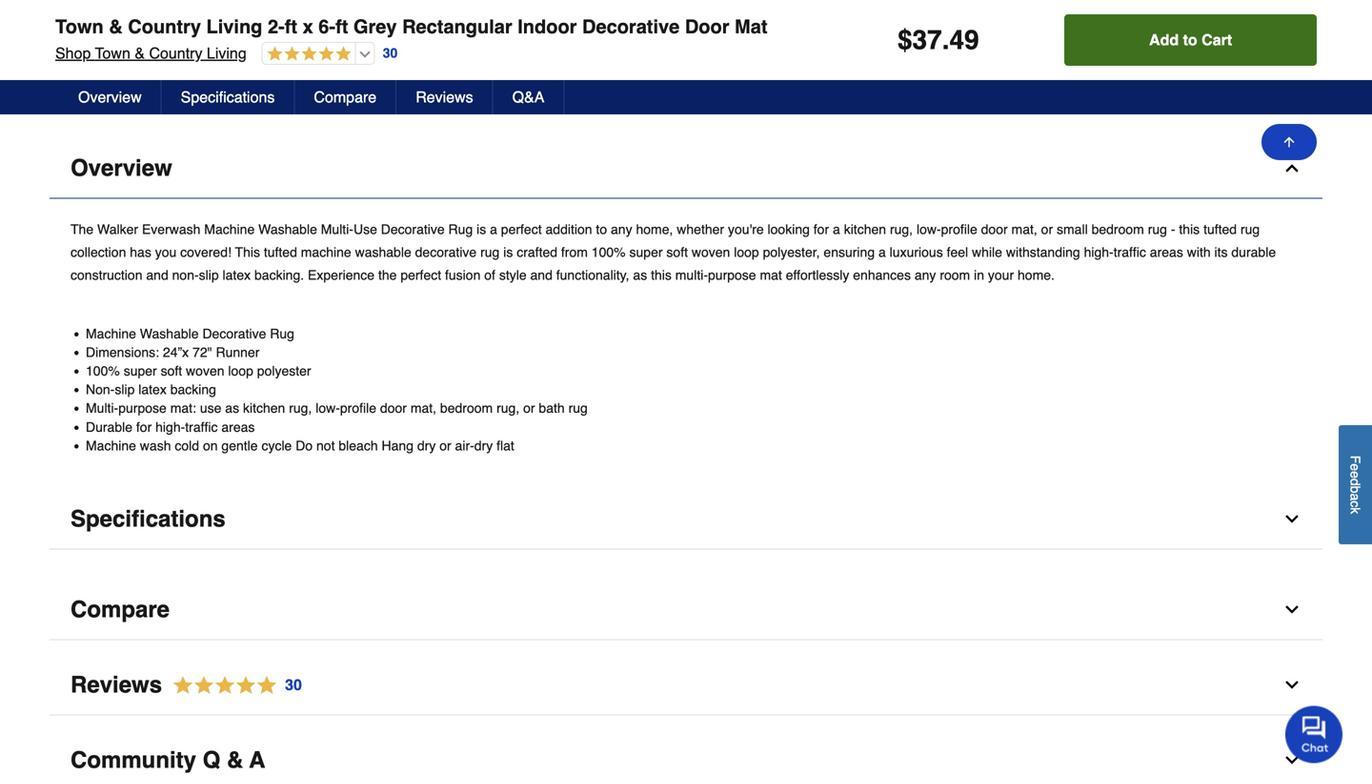 Task type: describe. For each thing, give the bounding box(es) containing it.
.
[[943, 25, 950, 55]]

home,
[[636, 221, 673, 237]]

experience
[[308, 267, 375, 282]]

add
[[1150, 31, 1179, 49]]

polyester
[[257, 363, 311, 378]]

grey
[[354, 16, 397, 38]]

2 and from the left
[[531, 267, 553, 282]]

reviews inside button
[[416, 88, 474, 106]]

.49
[[82, 45, 98, 59]]

37 for .
[[913, 25, 943, 55]]

cart
[[1202, 31, 1233, 49]]

door inside the walker everwash machine washable multi-use decorative rug is a perfect addition to any home, whether you're looking for a kitchen rug, low-profile door mat, or small bedroom rug - this tufted rug collection has you covered! this tufted machine washable decorative rug is crafted from 100% super soft woven loop polyester, ensuring a luxurious feel while withstanding high-traffic areas with its durable construction and non-slip latex backing. experience the perfect fusion of style and functionality, as this multi-purpose mat effortlessly enhances any room in your home.
[[982, 221, 1008, 237]]

$49.98
[[51, 72, 84, 86]]

washable inside the walker everwash machine washable multi-use decorative rug is a perfect addition to any home, whether you're looking for a kitchen rug, low-profile door mat, or small bedroom rug - this tufted rug collection has you covered! this tufted machine washable decorative rug is crafted from 100% super soft woven loop polyester, ensuring a luxurious feel while withstanding high-traffic areas with its durable construction and non-slip latex backing. experience the perfect fusion of style and functionality, as this multi-purpose mat effortlessly enhances any room in your home.
[[258, 221, 317, 237]]

0 horizontal spatial &
[[109, 16, 123, 38]]

$ right save
[[115, 72, 121, 86]]

shop town & country living
[[55, 44, 247, 62]]

multi- inside machine washable decorative rug dimensions: 24"x 72" runner 100% super soft woven loop polyester non-slip latex backing multi-purpose mat: use as kitchen rug, low-profile door mat, bedroom rug, or bath rug durable for high-traffic areas machine wash cold on gentle cycle do not bleach hang dry or air-dry flat
[[86, 401, 118, 416]]

specifications for the specifications button to the bottom
[[71, 506, 226, 532]]

a
[[249, 747, 265, 773]]

fusion
[[445, 267, 481, 282]]

mat:
[[170, 401, 196, 416]]

save
[[87, 72, 112, 86]]

compare for bottommost compare button
[[71, 596, 170, 622]]

cold
[[175, 438, 199, 453]]

construction
[[71, 267, 143, 282]]

1 vertical spatial overview button
[[50, 139, 1323, 199]]

everwash
[[142, 221, 201, 237]]

as inside the walker everwash machine washable multi-use decorative rug is a perfect addition to any home, whether you're looking for a kitchen rug, low-profile door mat, or small bedroom rug - this tufted rug collection has you covered! this tufted machine washable decorative rug is crafted from 100% super soft woven loop polyester, ensuring a luxurious feel while withstanding high-traffic areas with its durable construction and non-slip latex backing. experience the perfect fusion of style and functionality, as this multi-purpose mat effortlessly enhances any room in your home.
[[633, 267, 648, 282]]

profile inside machine washable decorative rug dimensions: 24"x 72" runner 100% super soft woven loop polyester non-slip latex backing multi-purpose mat: use as kitchen rug, low-profile door mat, bedroom rug, or bath rug durable for high-traffic areas machine wash cold on gentle cycle do not bleach hang dry or air-dry flat
[[340, 401, 377, 416]]

for inside machine washable decorative rug dimensions: 24"x 72" runner 100% super soft woven loop polyester non-slip latex backing multi-purpose mat: use as kitchen rug, low-profile door mat, bedroom rug, or bath rug durable for high-traffic areas machine wash cold on gentle cycle do not bleach hang dry or air-dry flat
[[136, 419, 152, 435]]

decorative inside the walker everwash machine washable multi-use decorative rug is a perfect addition to any home, whether you're looking for a kitchen rug, low-profile door mat, or small bedroom rug - this tufted rug collection has you covered! this tufted machine washable decorative rug is crafted from 100% super soft woven loop polyester, ensuring a luxurious feel while withstanding high-traffic areas with its durable construction and non-slip latex backing. experience the perfect fusion of style and functionality, as this multi-purpose mat effortlessly enhances any room in your home.
[[381, 221, 445, 237]]

runner
[[216, 345, 260, 360]]

with inside the walker everwash machine washable multi-use decorative rug is a perfect addition to any home, whether you're looking for a kitchen rug, low-profile door mat, or small bedroom rug - this tufted rug collection has you covered! this tufted machine washable decorative rug is crafted from 100% super soft woven loop polyester, ensuring a luxurious feel while withstanding high-traffic areas with its durable construction and non-slip latex backing. experience the perfect fusion of style and functionality, as this multi-purpose mat effortlessly enhances any room in your home.
[[1188, 244, 1211, 260]]

to inside button
[[1184, 31, 1198, 49]]

0 vertical spatial perfect
[[501, 221, 542, 237]]

37 list item
[[51, 0, 258, 97]]

f
[[1349, 455, 1364, 463]]

add to cart
[[1150, 31, 1233, 49]]

community q & a
[[71, 747, 265, 773]]

small
[[1057, 221, 1088, 237]]

multi- inside the walker everwash machine washable multi-use decorative rug is a perfect addition to any home, whether you're looking for a kitchen rug, low-profile door mat, or small bedroom rug - this tufted rug collection has you covered! this tufted machine washable decorative rug is crafted from 100% super soft woven loop polyester, ensuring a luxurious feel while withstanding high-traffic areas with its durable construction and non-slip latex backing. experience the perfect fusion of style and functionality, as this multi-purpose mat effortlessly enhances any room in your home.
[[321, 221, 354, 237]]

traffic inside machine washable decorative rug dimensions: 24"x 72" runner 100% super soft woven loop polyester non-slip latex backing multi-purpose mat: use as kitchen rug, low-profile door mat, bedroom rug, or bath rug durable for high-traffic areas machine wash cold on gentle cycle do not bleach hang dry or air-dry flat
[[185, 419, 218, 435]]

from
[[561, 244, 588, 260]]

wash
[[140, 438, 171, 453]]

2-gallons white plastic kitchen trash can with lid
[[553, 0, 750, 29]]

4.9 stars image containing 30
[[162, 673, 303, 698]]

$ 37 .49
[[51, 42, 98, 70]]

rug up durable
[[1241, 221, 1261, 237]]

soft inside machine washable decorative rug dimensions: 24"x 72" runner 100% super soft woven loop polyester non-slip latex backing multi-purpose mat: use as kitchen rug, low-profile door mat, bedroom rug, or bath rug durable for high-traffic areas machine wash cold on gentle cycle do not bleach hang dry or air-dry flat
[[161, 363, 182, 378]]

white
[[671, 0, 707, 10]]

traffic inside the walker everwash machine washable multi-use decorative rug is a perfect addition to any home, whether you're looking for a kitchen rug, low-profile door mat, or small bedroom rug - this tufted rug collection has you covered! this tufted machine washable decorative rug is crafted from 100% super soft woven loop polyester, ensuring a luxurious feel while withstanding high-traffic areas with its durable construction and non-slip latex backing. experience the perfect fusion of style and functionality, as this multi-purpose mat effortlessly enhances any room in your home.
[[1114, 244, 1147, 260]]

0 vertical spatial any
[[611, 221, 633, 237]]

1 horizontal spatial is
[[504, 244, 513, 260]]

a up of
[[490, 221, 498, 237]]

1 vertical spatial overview
[[71, 155, 172, 181]]

latex inside the walker everwash machine washable multi-use decorative rug is a perfect addition to any home, whether you're looking for a kitchen rug, low-profile door mat, or small bedroom rug - this tufted rug collection has you covered! this tufted machine washable decorative rug is crafted from 100% super soft woven loop polyester, ensuring a luxurious feel while withstanding high-traffic areas with its durable construction and non-slip latex backing. experience the perfect fusion of style and functionality, as this multi-purpose mat effortlessly enhances any room in your home.
[[223, 267, 251, 282]]

do
[[296, 438, 313, 453]]

x
[[303, 16, 313, 38]]

0 horizontal spatial or
[[440, 438, 452, 453]]

1 vertical spatial machine
[[86, 326, 136, 341]]

$ 37 . 49
[[898, 25, 980, 55]]

0 horizontal spatial rug,
[[289, 401, 312, 416]]

q
[[203, 747, 221, 773]]

1 vertical spatial or
[[523, 401, 535, 416]]

$ for $ 32 .98
[[302, 45, 309, 59]]

100% inside machine washable decorative rug dimensions: 24"x 72" runner 100% super soft woven loop polyester non-slip latex backing multi-purpose mat: use as kitchen rug, low-profile door mat, bedroom rug, or bath rug durable for high-traffic areas machine wash cold on gentle cycle do not bleach hang dry or air-dry flat
[[86, 363, 120, 378]]

covered!
[[180, 244, 232, 260]]

trash
[[602, 13, 635, 29]]

multi-
[[676, 267, 708, 282]]

non-
[[86, 382, 115, 397]]

$49.98 save $ 12.49
[[51, 72, 147, 86]]

slip inside the walker everwash machine washable multi-use decorative rug is a perfect addition to any home, whether you're looking for a kitchen rug, low-profile door mat, or small bedroom rug - this tufted rug collection has you covered! this tufted machine washable decorative rug is crafted from 100% super soft woven loop polyester, ensuring a luxurious feel while withstanding high-traffic areas with its durable construction and non-slip latex backing. experience the perfect fusion of style and functionality, as this multi-purpose mat effortlessly enhances any room in your home.
[[199, 267, 219, 282]]

woven inside machine washable decorative rug dimensions: 24"x 72" runner 100% super soft woven loop polyester non-slip latex backing multi-purpose mat: use as kitchen rug, low-profile door mat, bedroom rug, or bath rug durable for high-traffic areas machine wash cold on gentle cycle do not bleach hang dry or air-dry flat
[[186, 363, 225, 378]]

q&a button
[[494, 80, 565, 114]]

1 horizontal spatial rug,
[[497, 401, 520, 416]]

community
[[71, 747, 196, 773]]

areas inside the walker everwash machine washable multi-use decorative rug is a perfect addition to any home, whether you're looking for a kitchen rug, low-profile door mat, or small bedroom rug - this tufted rug collection has you covered! this tufted machine washable decorative rug is crafted from 100% super soft woven loop polyester, ensuring a luxurious feel while withstanding high-traffic areas with its durable construction and non-slip latex backing. experience the perfect fusion of style and functionality, as this multi-purpose mat effortlessly enhances any room in your home.
[[1151, 244, 1184, 260]]

0 vertical spatial overview button
[[59, 80, 162, 114]]

cycle
[[262, 438, 292, 453]]

flat
[[497, 438, 515, 453]]

machine washable decorative rug dimensions: 24"x 72" runner 100% super soft woven loop polyester non-slip latex backing multi-purpose mat: use as kitchen rug, low-profile door mat, bedroom rug, or bath rug durable for high-traffic areas machine wash cold on gentle cycle do not bleach hang dry or air-dry flat
[[86, 326, 588, 453]]

profile inside the walker everwash machine washable multi-use decorative rug is a perfect addition to any home, whether you're looking for a kitchen rug, low-profile door mat, or small bedroom rug - this tufted rug collection has you covered! this tufted machine washable decorative rug is crafted from 100% super soft woven loop polyester, ensuring a luxurious feel while withstanding high-traffic areas with its durable construction and non-slip latex backing. experience the perfect fusion of style and functionality, as this multi-purpose mat effortlessly enhances any room in your home.
[[942, 221, 978, 237]]

49
[[950, 25, 980, 55]]

this
[[235, 244, 260, 260]]

1 horizontal spatial tufted
[[1204, 221, 1238, 237]]

in
[[974, 267, 985, 282]]

collection
[[71, 244, 126, 260]]

super inside the walker everwash machine washable multi-use decorative rug is a perfect addition to any home, whether you're looking for a kitchen rug, low-profile door mat, or small bedroom rug - this tufted rug collection has you covered! this tufted machine washable decorative rug is crafted from 100% super soft woven loop polyester, ensuring a luxurious feel while withstanding high-traffic areas with its durable construction and non-slip latex backing. experience the perfect fusion of style and functionality, as this multi-purpose mat effortlessly enhances any room in your home.
[[630, 244, 663, 260]]

town & country living 2-ft x 6-ft grey rectangular indoor decorative door mat
[[55, 16, 768, 38]]

feel
[[947, 244, 969, 260]]

12.49
[[121, 72, 147, 86]]

1 vertical spatial compare button
[[50, 580, 1323, 640]]

polyester,
[[763, 244, 820, 260]]

kitchen inside the walker everwash machine washable multi-use decorative rug is a perfect addition to any home, whether you're looking for a kitchen rug, low-profile door mat, or small bedroom rug - this tufted rug collection has you covered! this tufted machine washable decorative rug is crafted from 100% super soft woven loop polyester, ensuring a luxurious feel while withstanding high-traffic areas with its durable construction and non-slip latex backing. experience the perfect fusion of style and functionality, as this multi-purpose mat effortlessly enhances any room in your home.
[[844, 221, 887, 237]]

indoor
[[518, 16, 577, 38]]

backing
[[170, 382, 216, 397]]

rug, inside the walker everwash machine washable multi-use decorative rug is a perfect addition to any home, whether you're looking for a kitchen rug, low-profile door mat, or small bedroom rug - this tufted rug collection has you covered! this tufted machine washable decorative rug is crafted from 100% super soft woven loop polyester, ensuring a luxurious feel while withstanding high-traffic areas with its durable construction and non-slip latex backing. experience the perfect fusion of style and functionality, as this multi-purpose mat effortlessly enhances any room in your home.
[[890, 221, 913, 237]]

chevron up image
[[1283, 159, 1302, 178]]

1 horizontal spatial this
[[1180, 221, 1200, 237]]

woven inside the walker everwash machine washable multi-use decorative rug is a perfect addition to any home, whether you're looking for a kitchen rug, low-profile door mat, or small bedroom rug - this tufted rug collection has you covered! this tufted machine washable decorative rug is crafted from 100% super soft woven loop polyester, ensuring a luxurious feel while withstanding high-traffic areas with its durable construction and non-slip latex backing. experience the perfect fusion of style and functionality, as this multi-purpose mat effortlessly enhances any room in your home.
[[692, 244, 731, 260]]

has
[[130, 244, 151, 260]]

your
[[989, 267, 1015, 282]]

machine inside the walker everwash machine washable multi-use decorative rug is a perfect addition to any home, whether you're looking for a kitchen rug, low-profile door mat, or small bedroom rug - this tufted rug collection has you covered! this tufted machine washable decorative rug is crafted from 100% super soft woven loop polyester, ensuring a luxurious feel while withstanding high-traffic areas with its durable construction and non-slip latex backing. experience the perfect fusion of style and functionality, as this multi-purpose mat effortlessly enhances any room in your home.
[[204, 221, 255, 237]]

0 horizontal spatial 30
[[285, 676, 302, 694]]

k
[[1349, 507, 1364, 514]]

0 horizontal spatial 2-
[[268, 16, 285, 38]]

reviews button
[[397, 80, 494, 114]]

1 vertical spatial country
[[149, 44, 203, 62]]

& for community
[[227, 747, 243, 773]]

shop
[[55, 44, 91, 62]]

rug inside machine washable decorative rug dimensions: 24"x 72" runner 100% super soft woven loop polyester non-slip latex backing multi-purpose mat: use as kitchen rug, low-profile door mat, bedroom rug, or bath rug durable for high-traffic areas machine wash cold on gentle cycle do not bleach hang dry or air-dry flat
[[569, 401, 588, 416]]

1 dry from the left
[[417, 438, 436, 453]]

1 ft from the left
[[285, 16, 298, 38]]

enhances
[[854, 267, 911, 282]]

ensuring
[[824, 244, 875, 260]]

f e e d b a c k button
[[1339, 425, 1373, 544]]

decorative inside machine washable decorative rug dimensions: 24"x 72" runner 100% super soft woven loop polyester non-slip latex backing multi-purpose mat: use as kitchen rug, low-profile door mat, bedroom rug, or bath rug durable for high-traffic areas machine wash cold on gentle cycle do not bleach hang dry or air-dry flat
[[203, 326, 266, 341]]

the walker everwash machine washable multi-use decorative rug is a perfect addition to any home, whether you're looking for a kitchen rug, low-profile door mat, or small bedroom rug - this tufted rug collection has you covered! this tufted machine washable decorative rug is crafted from 100% super soft woven loop polyester, ensuring a luxurious feel while withstanding high-traffic areas with its durable construction and non-slip latex backing. experience the perfect fusion of style and functionality, as this multi-purpose mat effortlessly enhances any room in your home.
[[71, 221, 1277, 282]]

durable
[[86, 419, 133, 435]]

1 vertical spatial specifications button
[[50, 489, 1323, 550]]

latex inside machine washable decorative rug dimensions: 24"x 72" runner 100% super soft woven loop polyester non-slip latex backing multi-purpose mat: use as kitchen rug, low-profile door mat, bedroom rug, or bath rug durable for high-traffic areas machine wash cold on gentle cycle do not bleach hang dry or air-dry flat
[[138, 382, 167, 397]]

or inside the walker everwash machine washable multi-use decorative rug is a perfect addition to any home, whether you're looking for a kitchen rug, low-profile door mat, or small bedroom rug - this tufted rug collection has you covered! this tufted machine washable decorative rug is crafted from 100% super soft woven loop polyester, ensuring a luxurious feel while withstanding high-traffic areas with its durable construction and non-slip latex backing. experience the perfect fusion of style and functionality, as this multi-purpose mat effortlessly enhances any room in your home.
[[1042, 221, 1054, 237]]

0 vertical spatial compare button
[[295, 80, 397, 114]]

32 list item
[[302, 0, 509, 97]]

0 horizontal spatial perfect
[[401, 267, 442, 282]]

1 vertical spatial town
[[95, 44, 131, 62]]

use
[[200, 401, 222, 416]]

kitchen
[[553, 13, 599, 29]]

plastic
[[710, 0, 750, 10]]

its
[[1215, 244, 1228, 260]]

chevron down image for specifications
[[1283, 510, 1302, 529]]

1 horizontal spatial 30
[[383, 45, 398, 61]]

0 vertical spatial country
[[128, 16, 201, 38]]

c
[[1349, 501, 1364, 507]]

washable inside machine washable decorative rug dimensions: 24"x 72" runner 100% super soft woven loop polyester non-slip latex backing multi-purpose mat: use as kitchen rug, low-profile door mat, bedroom rug, or bath rug durable for high-traffic areas machine wash cold on gentle cycle do not bleach hang dry or air-dry flat
[[140, 326, 199, 341]]

bath
[[539, 401, 565, 416]]

luxurious
[[890, 244, 944, 260]]

functionality,
[[557, 267, 630, 282]]

1 living from the top
[[206, 16, 263, 38]]

-
[[1172, 221, 1176, 237]]

you're
[[728, 221, 764, 237]]

whether
[[677, 221, 725, 237]]

while
[[972, 244, 1003, 260]]

f e e d b a c k
[[1349, 455, 1364, 514]]

backing.
[[255, 267, 304, 282]]

1 horizontal spatial any
[[915, 267, 937, 282]]

rug inside the walker everwash machine washable multi-use decorative rug is a perfect addition to any home, whether you're looking for a kitchen rug, low-profile door mat, or small bedroom rug - this tufted rug collection has you covered! this tufted machine washable decorative rug is crafted from 100% super soft woven loop polyester, ensuring a luxurious feel while withstanding high-traffic areas with its durable construction and non-slip latex backing. experience the perfect fusion of style and functionality, as this multi-purpose mat effortlessly enhances any room in your home.
[[449, 221, 473, 237]]

0 vertical spatial specifications button
[[162, 80, 295, 114]]



Task type: vqa. For each thing, say whether or not it's contained in the screenshot.
chevron right "icon"
no



Task type: locate. For each thing, give the bounding box(es) containing it.
rug inside machine washable decorative rug dimensions: 24"x 72" runner 100% super soft woven loop polyester non-slip latex backing multi-purpose mat: use as kitchen rug, low-profile door mat, bedroom rug, or bath rug durable for high-traffic areas machine wash cold on gentle cycle do not bleach hang dry or air-dry flat
[[270, 326, 295, 341]]

1 horizontal spatial kitchen
[[844, 221, 887, 237]]

purpose up durable
[[118, 401, 167, 416]]

or
[[1042, 221, 1054, 237], [523, 401, 535, 416], [440, 438, 452, 453]]

0 vertical spatial tufted
[[1204, 221, 1238, 237]]

q&a
[[513, 88, 545, 106]]

1 horizontal spatial or
[[523, 401, 535, 416]]

town up "shop"
[[55, 16, 104, 38]]

specifications
[[181, 88, 275, 106], [71, 506, 226, 532]]

lid
[[697, 13, 715, 29]]

low-
[[917, 221, 942, 237], [316, 401, 340, 416]]

traffic
[[1114, 244, 1147, 260], [185, 419, 218, 435]]

0 vertical spatial or
[[1042, 221, 1054, 237]]

$ down the x
[[302, 45, 309, 59]]

bedroom inside the walker everwash machine washable multi-use decorative rug is a perfect addition to any home, whether you're looking for a kitchen rug, low-profile door mat, or small bedroom rug - this tufted rug collection has you covered! this tufted machine washable decorative rug is crafted from 100% super soft woven loop polyester, ensuring a luxurious feel while withstanding high-traffic areas with its durable construction and non-slip latex backing. experience the perfect fusion of style and functionality, as this multi-purpose mat effortlessly enhances any room in your home.
[[1092, 221, 1145, 237]]

$ up $49.98
[[51, 45, 58, 59]]

is up the style
[[504, 244, 513, 260]]

1 vertical spatial 100%
[[86, 363, 120, 378]]

chevron down image inside compare button
[[1283, 600, 1302, 619]]

& for shop
[[135, 44, 145, 62]]

looking
[[768, 221, 810, 237]]

tufted up "its"
[[1204, 221, 1238, 237]]

overview button up whether
[[50, 139, 1323, 199]]

machine
[[301, 244, 352, 260]]

slip down covered!
[[199, 267, 219, 282]]

list item
[[804, 0, 1011, 97]]

with left "its"
[[1188, 244, 1211, 260]]

0 horizontal spatial ft
[[285, 16, 298, 38]]

rectangular
[[402, 16, 513, 38]]

0 horizontal spatial mat,
[[411, 401, 437, 416]]

2-
[[610, 0, 622, 10], [268, 16, 285, 38]]

0 horizontal spatial woven
[[186, 363, 225, 378]]

areas down the -
[[1151, 244, 1184, 260]]

$ for $ 37 .49
[[51, 45, 58, 59]]

2-gallons white plastic kitchen trash can with lid link
[[553, 0, 760, 97], [553, 0, 750, 29]]

e up the b
[[1349, 471, 1364, 478]]

2 living from the top
[[207, 44, 247, 62]]

soft inside the walker everwash machine washable multi-use decorative rug is a perfect addition to any home, whether you're looking for a kitchen rug, low-profile door mat, or small bedroom rug - this tufted rug collection has you covered! this tufted machine washable decorative rug is crafted from 100% super soft woven loop polyester, ensuring a luxurious feel while withstanding high-traffic areas with its durable construction and non-slip latex backing. experience the perfect fusion of style and functionality, as this multi-purpose mat effortlessly enhances any room in your home.
[[667, 244, 688, 260]]

1 horizontal spatial latex
[[223, 267, 251, 282]]

purpose inside machine washable decorative rug dimensions: 24"x 72" runner 100% super soft woven loop polyester non-slip latex backing multi-purpose mat: use as kitchen rug, low-profile door mat, bedroom rug, or bath rug durable for high-traffic areas machine wash cold on gentle cycle do not bleach hang dry or air-dry flat
[[118, 401, 167, 416]]

chevron down image inside community q & a button
[[1283, 751, 1302, 770]]

0 vertical spatial living
[[206, 16, 263, 38]]

1 horizontal spatial decorative
[[381, 221, 445, 237]]

kitchen
[[844, 221, 887, 237], [243, 401, 285, 416]]

walker
[[97, 221, 138, 237]]

1 vertical spatial traffic
[[185, 419, 218, 435]]

1 vertical spatial high-
[[156, 419, 185, 435]]

overview up walker at the top left
[[71, 155, 172, 181]]

32
[[309, 42, 334, 70]]

1 chevron down image from the top
[[1283, 510, 1302, 529]]

chevron down image for compare
[[1283, 600, 1302, 619]]

machine up this
[[204, 221, 255, 237]]

decorative down gallons
[[583, 16, 680, 38]]

1 horizontal spatial perfect
[[501, 221, 542, 237]]

dimensions:
[[86, 345, 159, 360]]

tufted up backing.
[[264, 244, 297, 260]]

door
[[685, 16, 730, 38]]

overview
[[78, 88, 142, 106], [71, 155, 172, 181]]

1 vertical spatial rug
[[270, 326, 295, 341]]

for right looking
[[814, 221, 830, 237]]

0 vertical spatial 2-
[[610, 0, 622, 10]]

0 vertical spatial to
[[1184, 31, 1198, 49]]

0 horizontal spatial bedroom
[[440, 401, 493, 416]]

0 horizontal spatial compare
[[71, 596, 170, 622]]

bedroom up air-
[[440, 401, 493, 416]]

multi-
[[321, 221, 354, 237], [86, 401, 118, 416]]

0 vertical spatial traffic
[[1114, 244, 1147, 260]]

2 vertical spatial decorative
[[203, 326, 266, 341]]

1 horizontal spatial traffic
[[1114, 244, 1147, 260]]

soft down '24"x'
[[161, 363, 182, 378]]

0 horizontal spatial kitchen
[[243, 401, 285, 416]]

1 and from the left
[[146, 267, 168, 282]]

multi- down non-
[[86, 401, 118, 416]]

3 chevron down image from the top
[[1283, 675, 1302, 694]]

37 for .49
[[58, 42, 82, 70]]

high- inside the walker everwash machine washable multi-use decorative rug is a perfect addition to any home, whether you're looking for a kitchen rug, low-profile door mat, or small bedroom rug - this tufted rug collection has you covered! this tufted machine washable decorative rug is crafted from 100% super soft woven loop polyester, ensuring a luxurious feel while withstanding high-traffic areas with its durable construction and non-slip latex backing. experience the perfect fusion of style and functionality, as this multi-purpose mat effortlessly enhances any room in your home.
[[1085, 244, 1114, 260]]

low- inside machine washable decorative rug dimensions: 24"x 72" runner 100% super soft woven loop polyester non-slip latex backing multi-purpose mat: use as kitchen rug, low-profile door mat, bedroom rug, or bath rug durable for high-traffic areas machine wash cold on gentle cycle do not bleach hang dry or air-dry flat
[[316, 401, 340, 416]]

1 vertical spatial profile
[[340, 401, 377, 416]]

as right functionality,
[[633, 267, 648, 282]]

0 vertical spatial town
[[55, 16, 104, 38]]

0 horizontal spatial 100%
[[86, 363, 120, 378]]

super down home,
[[630, 244, 663, 260]]

gallons
[[622, 0, 668, 10]]

1 vertical spatial 4.9 stars image
[[162, 673, 303, 698]]

1 horizontal spatial compare
[[314, 88, 377, 106]]

rug, up luxurious
[[890, 221, 913, 237]]

a up 'enhances' at the top of the page
[[879, 244, 886, 260]]

37 up $49.98
[[58, 42, 82, 70]]

mat, up withstanding
[[1012, 221, 1038, 237]]

reviews up community
[[71, 672, 162, 698]]

overview button down .49
[[59, 80, 162, 114]]

perfect right the
[[401, 267, 442, 282]]

to right add
[[1184, 31, 1198, 49]]

0 horizontal spatial as
[[225, 401, 239, 416]]

rug left the -
[[1149, 221, 1168, 237]]

$ inside $ 32 .98
[[302, 45, 309, 59]]

with inside 2-gallons white plastic kitchen trash can with lid
[[667, 13, 693, 29]]

1 e from the top
[[1349, 463, 1364, 471]]

traffic up on
[[185, 419, 218, 435]]

a up ensuring
[[833, 221, 841, 237]]

dry right hang
[[417, 438, 436, 453]]

rug up polyester
[[270, 326, 295, 341]]

door up 'while'
[[982, 221, 1008, 237]]

e up d
[[1349, 463, 1364, 471]]

0 horizontal spatial tufted
[[264, 244, 297, 260]]

reviews down rectangular
[[416, 88, 474, 106]]

0 vertical spatial door
[[982, 221, 1008, 237]]

machine down durable
[[86, 438, 136, 453]]

1 horizontal spatial high-
[[1085, 244, 1114, 260]]

1 vertical spatial to
[[596, 221, 607, 237]]

2 dry from the left
[[475, 438, 493, 453]]

to
[[1184, 31, 1198, 49], [596, 221, 607, 237]]

add to cart button
[[1065, 14, 1318, 66]]

mat, inside the walker everwash machine washable multi-use decorative rug is a perfect addition to any home, whether you're looking for a kitchen rug, low-profile door mat, or small bedroom rug - this tufted rug collection has you covered! this tufted machine washable decorative rug is crafted from 100% super soft woven loop polyester, ensuring a luxurious feel while withstanding high-traffic areas with its durable construction and non-slip latex backing. experience the perfect fusion of style and functionality, as this multi-purpose mat effortlessly enhances any room in your home.
[[1012, 221, 1038, 237]]

the
[[71, 221, 94, 237]]

non-
[[172, 267, 199, 282]]

rug up of
[[481, 244, 500, 260]]

rug, up flat
[[497, 401, 520, 416]]

or left 'bath'
[[523, 401, 535, 416]]

this left multi-
[[651, 267, 672, 282]]

0 vertical spatial loop
[[734, 244, 760, 260]]

chevron down image for community q & a
[[1283, 751, 1302, 770]]

1 horizontal spatial multi-
[[321, 221, 354, 237]]

low- up not
[[316, 401, 340, 416]]

b
[[1349, 486, 1364, 493]]

1 vertical spatial multi-
[[86, 401, 118, 416]]

profile up the bleach
[[340, 401, 377, 416]]

specifications down shop town & country living
[[181, 88, 275, 106]]

ft
[[285, 16, 298, 38], [336, 16, 348, 38]]

1 vertical spatial 30
[[285, 676, 302, 694]]

a inside button
[[1349, 493, 1364, 501]]

a up k
[[1349, 493, 1364, 501]]

town up save
[[95, 44, 131, 62]]

37
[[913, 25, 943, 55], [58, 42, 82, 70]]

1 vertical spatial specifications
[[71, 506, 226, 532]]

loop down "you're"
[[734, 244, 760, 260]]

0 horizontal spatial 37
[[58, 42, 82, 70]]

crafted
[[517, 244, 558, 260]]

machine
[[204, 221, 255, 237], [86, 326, 136, 341], [86, 438, 136, 453]]

areas inside machine washable decorative rug dimensions: 24"x 72" runner 100% super soft woven loop polyester non-slip latex backing multi-purpose mat: use as kitchen rug, low-profile door mat, bedroom rug, or bath rug durable for high-traffic areas machine wash cold on gentle cycle do not bleach hang dry or air-dry flat
[[222, 419, 255, 435]]

chevron down image inside the specifications button
[[1283, 510, 1302, 529]]

kitchen up cycle
[[243, 401, 285, 416]]

1 vertical spatial kitchen
[[243, 401, 285, 416]]

1 vertical spatial tufted
[[264, 244, 297, 260]]

0 vertical spatial overview
[[78, 88, 142, 106]]

& up shop town & country living
[[109, 16, 123, 38]]

bedroom for rug,
[[440, 401, 493, 416]]

2 horizontal spatial or
[[1042, 221, 1054, 237]]

0 horizontal spatial is
[[477, 221, 486, 237]]

0 horizontal spatial door
[[380, 401, 407, 416]]

1 vertical spatial woven
[[186, 363, 225, 378]]

2-gallons white plastic kitchen trash can with lid list item
[[553, 0, 760, 97]]

1 horizontal spatial areas
[[1151, 244, 1184, 260]]

purpose inside the walker everwash machine washable multi-use decorative rug is a perfect addition to any home, whether you're looking for a kitchen rug, low-profile door mat, or small bedroom rug - this tufted rug collection has you covered! this tufted machine washable decorative rug is crafted from 100% super soft woven loop polyester, ensuring a luxurious feel while withstanding high-traffic areas with its durable construction and non-slip latex backing. experience the perfect fusion of style and functionality, as this multi-purpose mat effortlessly enhances any room in your home.
[[708, 267, 757, 282]]

purpose left mat
[[708, 267, 757, 282]]

to right addition
[[596, 221, 607, 237]]

specifications down wash
[[71, 506, 226, 532]]

rug, up do
[[289, 401, 312, 416]]

kitchen up ensuring
[[844, 221, 887, 237]]

you
[[155, 244, 177, 260]]

1 vertical spatial super
[[124, 363, 157, 378]]

2-gallons white plastic kitchen trash can with lid link inside list item
[[553, 0, 750, 29]]

ft up .98
[[336, 16, 348, 38]]

1 horizontal spatial super
[[630, 244, 663, 260]]

soft
[[667, 244, 688, 260], [161, 363, 182, 378]]

effortlessly
[[786, 267, 850, 282]]

rug right 'bath'
[[569, 401, 588, 416]]

100% up non-
[[86, 363, 120, 378]]

withstanding
[[1007, 244, 1081, 260]]

low- inside the walker everwash machine washable multi-use decorative rug is a perfect addition to any home, whether you're looking for a kitchen rug, low-profile door mat, or small bedroom rug - this tufted rug collection has you covered! this tufted machine washable decorative rug is crafted from 100% super soft woven loop polyester, ensuring a luxurious feel while withstanding high-traffic areas with its durable construction and non-slip latex backing. experience the perfect fusion of style and functionality, as this multi-purpose mat effortlessly enhances any room in your home.
[[917, 221, 942, 237]]

woven down the 72"
[[186, 363, 225, 378]]

this right the -
[[1180, 221, 1200, 237]]

living left 32
[[207, 44, 247, 62]]

door inside machine washable decorative rug dimensions: 24"x 72" runner 100% super soft woven loop polyester non-slip latex backing multi-purpose mat: use as kitchen rug, low-profile door mat, bedroom rug, or bath rug durable for high-traffic areas machine wash cold on gentle cycle do not bleach hang dry or air-dry flat
[[380, 401, 407, 416]]

2 horizontal spatial rug,
[[890, 221, 913, 237]]

to inside the walker everwash machine washable multi-use decorative rug is a perfect addition to any home, whether you're looking for a kitchen rug, low-profile door mat, or small bedroom rug - this tufted rug collection has you covered! this tufted machine washable decorative rug is crafted from 100% super soft woven loop polyester, ensuring a luxurious feel while withstanding high-traffic areas with its durable construction and non-slip latex backing. experience the perfect fusion of style and functionality, as this multi-purpose mat effortlessly enhances any room in your home.
[[596, 221, 607, 237]]

mat,
[[1012, 221, 1038, 237], [411, 401, 437, 416]]

1 horizontal spatial mat,
[[1012, 221, 1038, 237]]

1 horizontal spatial soft
[[667, 244, 688, 260]]

chevron down image
[[1283, 510, 1302, 529], [1283, 600, 1302, 619], [1283, 675, 1302, 694], [1283, 751, 1302, 770]]

2- up 'trash'
[[610, 0, 622, 10]]

is up decorative
[[477, 221, 486, 237]]

any down luxurious
[[915, 267, 937, 282]]

0 vertical spatial compare
[[314, 88, 377, 106]]

0 vertical spatial decorative
[[583, 16, 680, 38]]

0 horizontal spatial rug
[[270, 326, 295, 341]]

$ inside $ 37 .49
[[51, 45, 58, 59]]

compare for compare button to the top
[[314, 88, 377, 106]]

0 vertical spatial 30
[[383, 45, 398, 61]]

1 vertical spatial this
[[651, 267, 672, 282]]

bedroom inside machine washable decorative rug dimensions: 24"x 72" runner 100% super soft woven loop polyester non-slip latex backing multi-purpose mat: use as kitchen rug, low-profile door mat, bedroom rug, or bath rug durable for high-traffic areas machine wash cold on gentle cycle do not bleach hang dry or air-dry flat
[[440, 401, 493, 416]]

areas up gentle
[[222, 419, 255, 435]]

mat
[[735, 16, 768, 38]]

soft up multi-
[[667, 244, 688, 260]]

super down dimensions:
[[124, 363, 157, 378]]

any left home,
[[611, 221, 633, 237]]

bleach
[[339, 438, 378, 453]]

loop inside the walker everwash machine washable multi-use decorative rug is a perfect addition to any home, whether you're looking for a kitchen rug, low-profile door mat, or small bedroom rug - this tufted rug collection has you covered! this tufted machine washable decorative rug is crafted from 100% super soft woven loop polyester, ensuring a luxurious feel while withstanding high-traffic areas with its durable construction and non-slip latex backing. experience the perfect fusion of style and functionality, as this multi-purpose mat effortlessly enhances any room in your home.
[[734, 244, 760, 260]]

addition
[[546, 221, 593, 237]]

loop down runner
[[228, 363, 253, 378]]

overview button
[[59, 80, 162, 114], [50, 139, 1323, 199]]

0 horizontal spatial profile
[[340, 401, 377, 416]]

and down crafted
[[531, 267, 553, 282]]

37 left 49
[[913, 25, 943, 55]]

as right use
[[225, 401, 239, 416]]

2 chevron down image from the top
[[1283, 600, 1302, 619]]

& left a
[[227, 747, 243, 773]]

or up withstanding
[[1042, 221, 1054, 237]]

decorative up runner
[[203, 326, 266, 341]]

0 horizontal spatial traffic
[[185, 419, 218, 435]]

profile up feel
[[942, 221, 978, 237]]

a
[[490, 221, 498, 237], [833, 221, 841, 237], [879, 244, 886, 260], [1349, 493, 1364, 501]]

1 vertical spatial for
[[136, 419, 152, 435]]

1 vertical spatial slip
[[115, 382, 135, 397]]

2- inside 2-gallons white plastic kitchen trash can with lid
[[610, 0, 622, 10]]

gentle
[[222, 438, 258, 453]]

loop
[[734, 244, 760, 260], [228, 363, 253, 378]]

bedroom for rug
[[1092, 221, 1145, 237]]

& inside button
[[227, 747, 243, 773]]

1 horizontal spatial reviews
[[416, 88, 474, 106]]

chat invite button image
[[1286, 705, 1344, 763]]

as inside machine washable decorative rug dimensions: 24"x 72" runner 100% super soft woven loop polyester non-slip latex backing multi-purpose mat: use as kitchen rug, low-profile door mat, bedroom rug, or bath rug durable for high-traffic areas machine wash cold on gentle cycle do not bleach hang dry or air-dry flat
[[225, 401, 239, 416]]

rug up decorative
[[449, 221, 473, 237]]

not
[[317, 438, 335, 453]]

multi- up machine
[[321, 221, 354, 237]]

.98
[[334, 45, 349, 59]]

0 vertical spatial &
[[109, 16, 123, 38]]

d
[[1349, 478, 1364, 486]]

super inside machine washable decorative rug dimensions: 24"x 72" runner 100% super soft woven loop polyester non-slip latex backing multi-purpose mat: use as kitchen rug, low-profile door mat, bedroom rug, or bath rug durable for high-traffic areas machine wash cold on gentle cycle do not bleach hang dry or air-dry flat
[[124, 363, 157, 378]]

2 ft from the left
[[336, 16, 348, 38]]

overview down save
[[78, 88, 142, 106]]

1 horizontal spatial door
[[982, 221, 1008, 237]]

1 horizontal spatial low-
[[917, 221, 942, 237]]

100% up functionality,
[[592, 244, 626, 260]]

super
[[630, 244, 663, 260], [124, 363, 157, 378]]

washable
[[355, 244, 412, 260]]

loop inside machine washable decorative rug dimensions: 24"x 72" runner 100% super soft woven loop polyester non-slip latex backing multi-purpose mat: use as kitchen rug, low-profile door mat, bedroom rug, or bath rug durable for high-traffic areas machine wash cold on gentle cycle do not bleach hang dry or air-dry flat
[[228, 363, 253, 378]]

2 vertical spatial machine
[[86, 438, 136, 453]]

chevron down image for reviews
[[1283, 675, 1302, 694]]

reviews
[[416, 88, 474, 106], [71, 672, 162, 698]]

air-
[[455, 438, 475, 453]]

for inside the walker everwash machine washable multi-use decorative rug is a perfect addition to any home, whether you're looking for a kitchen rug, low-profile door mat, or small bedroom rug - this tufted rug collection has you covered! this tufted machine washable decorative rug is crafted from 100% super soft woven loop polyester, ensuring a luxurious feel while withstanding high-traffic areas with its durable construction and non-slip latex backing. experience the perfect fusion of style and functionality, as this multi-purpose mat effortlessly enhances any room in your home.
[[814, 221, 830, 237]]

living left the x
[[206, 16, 263, 38]]

100% inside the walker everwash machine washable multi-use decorative rug is a perfect addition to any home, whether you're looking for a kitchen rug, low-profile door mat, or small bedroom rug - this tufted rug collection has you covered! this tufted machine washable decorative rug is crafted from 100% super soft woven loop polyester, ensuring a luxurious feel while withstanding high-traffic areas with its durable construction and non-slip latex backing. experience the perfect fusion of style and functionality, as this multi-purpose mat effortlessly enhances any room in your home.
[[592, 244, 626, 260]]

0 vertical spatial high-
[[1085, 244, 1114, 260]]

decorative up washable
[[381, 221, 445, 237]]

high- inside machine washable decorative rug dimensions: 24"x 72" runner 100% super soft woven loop polyester non-slip latex backing multi-purpose mat: use as kitchen rug, low-profile door mat, bedroom rug, or bath rug durable for high-traffic areas machine wash cold on gentle cycle do not bleach hang dry or air-dry flat
[[156, 419, 185, 435]]

can
[[638, 13, 664, 29]]

$ 32 .98
[[302, 42, 349, 70]]

machine up dimensions:
[[86, 326, 136, 341]]

this
[[1180, 221, 1200, 237], [651, 267, 672, 282]]

1 vertical spatial bedroom
[[440, 401, 493, 416]]

use
[[354, 221, 377, 237]]

1 horizontal spatial for
[[814, 221, 830, 237]]

0 vertical spatial specifications
[[181, 88, 275, 106]]

decorative
[[415, 244, 477, 260]]

of
[[485, 267, 496, 282]]

0 vertical spatial purpose
[[708, 267, 757, 282]]

low- up luxurious
[[917, 221, 942, 237]]

0 vertical spatial reviews
[[416, 88, 474, 106]]

door
[[982, 221, 1008, 237], [380, 401, 407, 416]]

washable up '24"x'
[[140, 326, 199, 341]]

home.
[[1018, 267, 1055, 282]]

slip
[[199, 267, 219, 282], [115, 382, 135, 397]]

4 chevron down image from the top
[[1283, 751, 1302, 770]]

$ left .
[[898, 25, 913, 55]]

specifications for topmost the specifications button
[[181, 88, 275, 106]]

mat, up hang
[[411, 401, 437, 416]]

4.9 stars image down the x
[[263, 46, 352, 63]]

dry left flat
[[475, 438, 493, 453]]

37 inside list item
[[58, 42, 82, 70]]

1 vertical spatial areas
[[222, 419, 255, 435]]

1 vertical spatial reviews
[[71, 672, 162, 698]]

4.9 stars image
[[263, 46, 352, 63], [162, 673, 303, 698]]

high- down mat:
[[156, 419, 185, 435]]

1 horizontal spatial loop
[[734, 244, 760, 260]]

2 e from the top
[[1349, 471, 1364, 478]]

1 horizontal spatial purpose
[[708, 267, 757, 282]]

6-
[[319, 16, 336, 38]]

1 horizontal spatial slip
[[199, 267, 219, 282]]

community q & a button
[[50, 731, 1323, 775]]

slip inside machine washable decorative rug dimensions: 24"x 72" runner 100% super soft woven loop polyester non-slip latex backing multi-purpose mat: use as kitchen rug, low-profile door mat, bedroom rug, or bath rug durable for high-traffic areas machine wash cold on gentle cycle do not bleach hang dry or air-dry flat
[[115, 382, 135, 397]]

woven
[[692, 244, 731, 260], [186, 363, 225, 378]]

4.9 stars image up q
[[162, 673, 303, 698]]

on
[[203, 438, 218, 453]]

latex left backing in the left of the page
[[138, 382, 167, 397]]

0 vertical spatial multi-
[[321, 221, 354, 237]]

2- left the x
[[268, 16, 285, 38]]

and down you
[[146, 267, 168, 282]]

washable up machine
[[258, 221, 317, 237]]

0 horizontal spatial loop
[[228, 363, 253, 378]]

1 vertical spatial purpose
[[118, 401, 167, 416]]

0 horizontal spatial and
[[146, 267, 168, 282]]

0 vertical spatial 4.9 stars image
[[263, 46, 352, 63]]

30
[[383, 45, 398, 61], [285, 676, 302, 694]]

1 horizontal spatial bedroom
[[1092, 221, 1145, 237]]

$ for $ 37 . 49
[[898, 25, 913, 55]]

arrow up image
[[1282, 134, 1298, 150]]

room
[[940, 267, 971, 282]]

slip down dimensions:
[[115, 382, 135, 397]]

kitchen inside machine washable decorative rug dimensions: 24"x 72" runner 100% super soft woven loop polyester non-slip latex backing multi-purpose mat: use as kitchen rug, low-profile door mat, bedroom rug, or bath rug durable for high-traffic areas machine wash cold on gentle cycle do not bleach hang dry or air-dry flat
[[243, 401, 285, 416]]

mat, inside machine washable decorative rug dimensions: 24"x 72" runner 100% super soft woven loop polyester non-slip latex backing multi-purpose mat: use as kitchen rug, low-profile door mat, bedroom rug, or bath rug durable for high-traffic areas machine wash cold on gentle cycle do not bleach hang dry or air-dry flat
[[411, 401, 437, 416]]

2 horizontal spatial &
[[227, 747, 243, 773]]

hang
[[382, 438, 414, 453]]

0 horizontal spatial any
[[611, 221, 633, 237]]

tufted
[[1204, 221, 1238, 237], [264, 244, 297, 260]]

2 horizontal spatial decorative
[[583, 16, 680, 38]]

for up wash
[[136, 419, 152, 435]]



